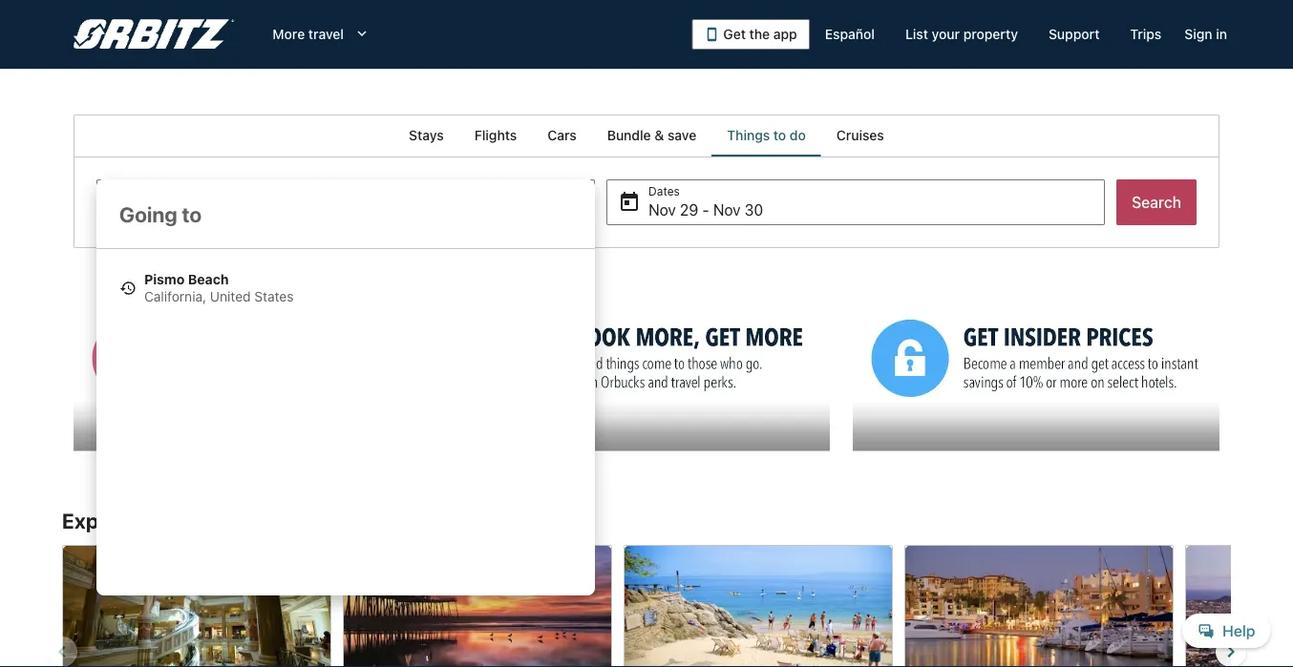 Task type: describe. For each thing, give the bounding box(es) containing it.
download the app button image
[[704, 27, 720, 42]]

destinations
[[307, 509, 429, 533]]

pismo beach california, united states
[[144, 272, 294, 305]]

1 nov from the left
[[649, 201, 676, 219]]

get the app link
[[692, 19, 810, 50]]

cars
[[547, 127, 577, 143]]

cars link
[[532, 115, 592, 157]]

opens in a new window image
[[73, 294, 90, 312]]

app
[[773, 26, 797, 42]]

trips
[[1130, 26, 1162, 42]]

things to do link
[[712, 115, 821, 157]]

las vegas featuring interior views image
[[62, 545, 331, 668]]

more travel
[[273, 26, 344, 42]]

pismo beach featuring a sunset, views and tropical scenes image
[[343, 545, 612, 668]]

your
[[932, 26, 960, 42]]

español button
[[810, 17, 890, 52]]

cruises link
[[821, 115, 899, 157]]

29
[[680, 201, 698, 219]]

things
[[727, 127, 770, 143]]

united
[[210, 289, 251, 305]]

pismo
[[144, 272, 185, 287]]

orbitz logo image
[[74, 19, 234, 50]]

small image
[[119, 280, 137, 297]]

trips link
[[1115, 17, 1177, 52]]

flights link
[[459, 115, 532, 157]]

stays
[[409, 127, 444, 143]]

sign in button
[[1177, 17, 1235, 52]]

stays link
[[394, 115, 459, 157]]

cruises
[[836, 127, 884, 143]]

Going to text field
[[96, 180, 595, 248]]

2 nov from the left
[[713, 201, 741, 219]]

sign
[[1184, 26, 1212, 42]]

more travel button
[[257, 17, 386, 52]]

more
[[273, 26, 305, 42]]

get the app
[[723, 26, 797, 42]]

bundle & save link
[[592, 115, 712, 157]]

stays
[[140, 509, 193, 533]]

show next card image
[[1220, 641, 1242, 664]]

states
[[254, 289, 294, 305]]

&
[[655, 127, 664, 143]]

nov 29 - nov 30 button
[[606, 180, 1105, 225]]

bundle
[[607, 127, 651, 143]]

español
[[825, 26, 875, 42]]



Task type: vqa. For each thing, say whether or not it's contained in the screenshot.
Terms to the left
no



Task type: locate. For each thing, give the bounding box(es) containing it.
0 horizontal spatial nov
[[649, 201, 676, 219]]

nov
[[649, 201, 676, 219], [713, 201, 741, 219]]

things to do
[[727, 127, 806, 143]]

trending
[[220, 509, 303, 533]]

in right stays
[[198, 509, 215, 533]]

tab list containing stays
[[74, 115, 1220, 157]]

explore
[[62, 509, 136, 533]]

bundle & save
[[607, 127, 696, 143]]

to
[[773, 127, 786, 143]]

california,
[[144, 289, 206, 305]]

in
[[1216, 26, 1227, 42], [198, 509, 215, 533]]

save
[[668, 127, 696, 143]]

support
[[1049, 26, 1100, 42]]

1 horizontal spatial in
[[1216, 26, 1227, 42]]

0 vertical spatial in
[[1216, 26, 1227, 42]]

nov left 29
[[649, 201, 676, 219]]

marina cabo san lucas which includes a marina, a coastal town and night scenes image
[[904, 545, 1174, 668]]

get
[[723, 26, 746, 42]]

tab list inside explore stays in trending destinations main content
[[74, 115, 1220, 157]]

explore stays in trending destinations main content
[[0, 115, 1293, 668]]

nov 29 - nov 30
[[649, 201, 763, 219]]

show previous card image
[[51, 641, 74, 664]]

puerto vallarta showing a beach, general coastal views and kayaking or canoeing image
[[624, 545, 893, 668]]

travel
[[308, 26, 344, 42]]

-
[[702, 201, 709, 219]]

tab list
[[74, 115, 1220, 157]]

1 horizontal spatial nov
[[713, 201, 741, 219]]

search
[[1132, 193, 1181, 212]]

list
[[905, 26, 928, 42]]

in right sign
[[1216, 26, 1227, 42]]

in inside dropdown button
[[1216, 26, 1227, 42]]

explore stays in trending destinations
[[62, 509, 429, 533]]

the
[[749, 26, 770, 42]]

sign in
[[1184, 26, 1227, 42]]

support link
[[1033, 17, 1115, 52]]

list your property link
[[890, 17, 1033, 52]]

property
[[963, 26, 1018, 42]]

do
[[790, 127, 806, 143]]

in inside main content
[[198, 509, 215, 533]]

flights
[[474, 127, 517, 143]]

list your property
[[905, 26, 1018, 42]]

search button
[[1117, 180, 1197, 225]]

nov right -
[[713, 201, 741, 219]]

30
[[745, 201, 763, 219]]

beach
[[188, 272, 229, 287]]

1 vertical spatial in
[[198, 509, 215, 533]]

0 horizontal spatial in
[[198, 509, 215, 533]]



